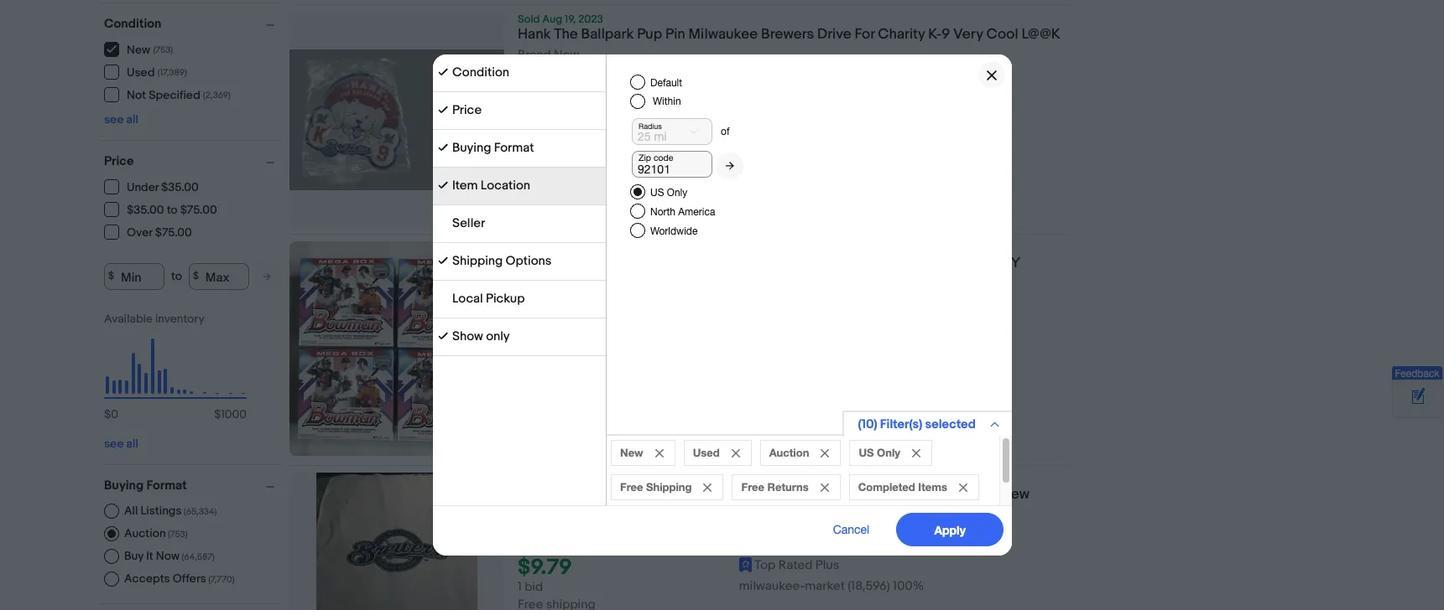 Task type: vqa. For each thing, say whether or not it's contained in the screenshot.
Comforter inside CHRISTMAS DUVET COVER SET REVERSIBLE REINDEER RED PLAID COMFORTER COVER QUEEN
no



Task type: locate. For each thing, give the bounding box(es) containing it.
2 bid from the top
[[525, 580, 543, 596]]

1 vertical spatial view similar active items link
[[518, 401, 658, 417]]

1 filter applied image from the top
[[438, 67, 448, 77]]

cancel button
[[814, 514, 888, 547]]

0 horizontal spatial shipping
[[452, 253, 502, 269]]

2 see all from the top
[[104, 437, 138, 451]]

lot of 4 (four) 2021 bowman baseball trading cards mega boxes factory sealed image
[[290, 242, 504, 457]]

1 horizontal spatial l@@k
[[1022, 26, 1061, 43]]

this inside free shipping free returns view similar active items sell one like this
[[589, 172, 610, 188]]

1 horizontal spatial buying format
[[452, 140, 534, 156]]

buying format for buying format dropdown button
[[104, 478, 187, 494]]

filter applied image inside item location tab
[[438, 180, 448, 191]]

this inside the view similar active items sell one like this
[[589, 419, 610, 435]]

1 sold from the top
[[518, 13, 540, 26]]

worldwide
[[650, 226, 697, 237]]

items
[[626, 155, 658, 171], [626, 401, 658, 417]]

0 vertical spatial one
[[542, 172, 563, 188]]

1 horizontal spatial shipping
[[646, 481, 691, 494]]

bid
[[525, 348, 543, 364], [525, 580, 543, 596]]

format for buying format dropdown button
[[146, 478, 187, 494]]

price
[[452, 102, 481, 118], [104, 153, 134, 169]]

items up 'remove filter - condition - new' image
[[626, 401, 658, 417]]

2023 inside sold  aug 19, 2023 lot of 4 (four) 2021 bowman baseball trading cards mega boxes factory sealed brand new
[[578, 242, 603, 255]]

all down not
[[126, 112, 138, 126]]

0 horizontal spatial baseball
[[720, 255, 776, 272]]

to inside 'link'
[[167, 203, 178, 217]]

1 vertical spatial see
[[104, 437, 124, 451]]

aug left ballpark
[[542, 13, 562, 26]]

brand inside milwaukee brewers promo sga blanket big huge 39" x 56" baseball brand new l@@k !
[[960, 487, 998, 504]]

0 vertical spatial similar
[[549, 155, 586, 171]]

None text field
[[632, 151, 712, 178]]

1 vertical spatial price
[[104, 153, 134, 169]]

new right remove filter - show only - completed items "image"
[[1001, 487, 1030, 504]]

2 items from the top
[[626, 401, 658, 417]]

1 this from the top
[[589, 172, 610, 188]]

Maximum Value in $ text field
[[189, 263, 249, 290]]

format
[[494, 140, 534, 156], [146, 478, 187, 494]]

1 vertical spatial us only
[[858, 446, 900, 460]]

format for buying format tab
[[494, 140, 534, 156]]

see all down 0
[[104, 437, 138, 451]]

filter applied image inside buying format tab
[[438, 143, 448, 153]]

1 vertical spatial view
[[518, 401, 546, 417]]

(7,770)
[[208, 574, 235, 585]]

2 filter applied image from the top
[[438, 180, 448, 191]]

$35.00 up $35.00 to $75.00
[[161, 180, 199, 195]]

0 vertical spatial all
[[126, 112, 138, 126]]

$75.00 down under $35.00
[[180, 203, 217, 217]]

used left the remove filter - condition - used image
[[693, 446, 719, 460]]

19, for of
[[565, 242, 576, 255]]

0 vertical spatial only
[[667, 187, 687, 199]]

2023
[[578, 13, 603, 26], [578, 242, 603, 255]]

milwaukee brewers promo sga blanket big huge 39" x 56" baseball brand new l@@k ! heading
[[518, 487, 1030, 521]]

us only
[[650, 187, 687, 199], [858, 446, 900, 460]]

see all button
[[104, 112, 138, 126], [104, 437, 138, 451]]

item
[[452, 178, 478, 194]]

(753) inside new (753)
[[153, 44, 173, 55]]

1 vertical spatial format
[[146, 478, 187, 494]]

aug inside sold  aug 19, 2023 hank the ballpark pup pin milwaukee brewers drive for charity k-9 very cool l@@k brand new
[[542, 13, 562, 26]]

0 vertical spatial filter applied image
[[438, 105, 448, 115]]

to
[[167, 203, 178, 217], [171, 269, 182, 284]]

format down price tab
[[494, 140, 534, 156]]

new (753)
[[127, 43, 173, 57]]

0 vertical spatial used
[[127, 65, 155, 80]]

0 vertical spatial price
[[452, 102, 481, 118]]

2 2023 from the top
[[578, 242, 603, 255]]

milwaukee right pin on the top left
[[689, 26, 758, 43]]

us only down the (10)
[[858, 446, 900, 460]]

2 active from the top
[[589, 401, 624, 417]]

$75.00 inside 'link'
[[180, 203, 217, 217]]

one
[[542, 172, 563, 188], [542, 419, 563, 435]]

2 19, from the top
[[565, 242, 576, 255]]

1 horizontal spatial buying
[[452, 140, 491, 156]]

active inside free shipping free returns view similar active items sell one like this
[[589, 155, 624, 171]]

1 vertical spatial 1
[[518, 580, 522, 596]]

condition up new (753)
[[104, 16, 161, 31]]

1 horizontal spatial price
[[452, 102, 481, 118]]

0 horizontal spatial buying format
[[104, 478, 187, 494]]

baseball left remove filter - show only - completed items "image"
[[901, 487, 956, 504]]

1 vertical spatial bid
[[525, 580, 543, 596]]

0 horizontal spatial buying
[[104, 478, 144, 494]]

aug for the
[[542, 13, 562, 26]]

filter applied image for item location
[[438, 180, 448, 191]]

1 vertical spatial $35.00
[[127, 203, 164, 217]]

lot
[[518, 255, 542, 272]]

brand down sealed on the top of page
[[518, 294, 551, 310]]

0 horizontal spatial milwaukee
[[518, 487, 587, 504]]

19, inside sold  aug 19, 2023 lot of 4 (four) 2021 bowman baseball trading cards mega boxes factory sealed brand new
[[565, 242, 576, 255]]

1 horizontal spatial us
[[858, 446, 874, 460]]

0 vertical spatial shipping
[[452, 253, 502, 269]]

shipping down seller
[[452, 253, 502, 269]]

shipping down 'remove filter - condition - new' image
[[646, 481, 691, 494]]

1 vertical spatial milwaukee
[[518, 487, 587, 504]]

2023 right the
[[578, 13, 603, 26]]

filter applied image inside 'shipping options' tab
[[438, 256, 448, 266]]

1 19, from the top
[[565, 13, 576, 26]]

0 vertical spatial sold
[[518, 13, 540, 26]]

sold
[[518, 13, 540, 26], [518, 242, 540, 255]]

1 horizontal spatial used
[[693, 446, 719, 460]]

lot of 4 (four) 2021 bowman baseball trading cards mega boxes factory sealed link
[[518, 255, 1071, 295]]

sold for lot
[[518, 242, 540, 255]]

local pickup
[[452, 291, 524, 307]]

$9.79
[[518, 556, 572, 582]]

1 vertical spatial sell
[[518, 419, 539, 435]]

0 vertical spatial baseball
[[720, 255, 776, 272]]

rated
[[779, 558, 813, 574]]

2023 right 4 on the top
[[578, 242, 603, 255]]

(10) filter(s) selected
[[858, 417, 976, 433]]

see all down not
[[104, 112, 138, 126]]

filter applied image
[[438, 67, 448, 77], [438, 143, 448, 153], [438, 256, 448, 266], [438, 331, 448, 342]]

baseball left trading
[[720, 255, 776, 272]]

2 like from the top
[[566, 419, 586, 435]]

options
[[505, 253, 551, 269]]

brewers left 'drive'
[[761, 26, 814, 43]]

1 vertical spatial condition
[[452, 65, 509, 81]]

new
[[127, 43, 150, 57], [554, 47, 579, 63], [554, 294, 579, 310], [620, 446, 643, 460], [1001, 487, 1030, 504]]

brand inside sold  aug 19, 2023 hank the ballpark pup pin milwaukee brewers drive for charity k-9 very cool l@@k brand new
[[518, 47, 551, 63]]

us only up the north
[[650, 187, 687, 199]]

0 vertical spatial view similar active items link
[[518, 155, 658, 171]]

1 horizontal spatial auction
[[769, 446, 809, 460]]

all
[[126, 112, 138, 126], [126, 437, 138, 451]]

now
[[156, 549, 180, 564]]

2 this from the top
[[589, 419, 610, 435]]

brand up apply button
[[960, 487, 998, 504]]

1 vertical spatial similar
[[549, 401, 586, 417]]

factory
[[958, 255, 1021, 272]]

1 filter applied image from the top
[[438, 105, 448, 115]]

new down sealed on the top of page
[[554, 294, 579, 310]]

(2,369)
[[203, 90, 231, 101]]

tab list inside dialog
[[433, 55, 605, 357]]

19, right the of
[[565, 242, 576, 255]]

0 vertical spatial view
[[518, 155, 546, 171]]

buying inside tab
[[452, 140, 491, 156]]

us up the north
[[650, 187, 664, 199]]

l@@k right cool
[[1022, 26, 1061, 43]]

1 see all from the top
[[104, 112, 138, 126]]

2023 for ballpark
[[578, 13, 603, 26]]

sold left the of
[[518, 242, 540, 255]]

buying up all
[[104, 478, 144, 494]]

0 vertical spatial like
[[566, 172, 586, 188]]

hank the ballpark pup pin milwaukee brewers drive for charity k-9 very cool l@@k image
[[290, 50, 504, 190]]

0 vertical spatial 1 bid
[[518, 348, 543, 364]]

1 one from the top
[[542, 172, 563, 188]]

1 bid
[[518, 348, 543, 364], [518, 580, 543, 596]]

1 vertical spatial like
[[566, 419, 586, 435]]

over $75.00 link
[[104, 224, 193, 240]]

remove filter - item location - us only image
[[912, 450, 920, 458]]

(753) up used (17,389)
[[153, 44, 173, 55]]

0 vertical spatial $35.00
[[161, 180, 199, 195]]

1 vertical spatial items
[[626, 401, 658, 417]]

aug inside sold  aug 19, 2023 lot of 4 (four) 2021 bowman baseball trading cards mega boxes factory sealed brand new
[[542, 242, 562, 255]]

1 vertical spatial only
[[877, 446, 900, 460]]

2 filter applied image from the top
[[438, 143, 448, 153]]

1 vertical spatial (753)
[[168, 529, 188, 540]]

1 horizontal spatial milwaukee
[[689, 26, 758, 43]]

0 vertical spatial buying
[[452, 140, 491, 156]]

shipping options tab
[[433, 243, 605, 281]]

filter applied image inside show only tab
[[438, 331, 448, 342]]

price down condition tab
[[452, 102, 481, 118]]

1000
[[221, 407, 247, 422]]

buying up item
[[452, 140, 491, 156]]

1 vertical spatial sell one like this link
[[518, 419, 610, 435]]

2 sell one like this link from the top
[[518, 419, 610, 435]]

1 vertical spatial buying
[[104, 478, 144, 494]]

price tab
[[433, 92, 605, 130]]

0 horizontal spatial l@@k
[[518, 505, 557, 521]]

filter applied image inside condition tab
[[438, 67, 448, 77]]

(753) inside auction (753)
[[168, 529, 188, 540]]

listings
[[141, 504, 182, 518]]

format up all listings (65,334)
[[146, 478, 187, 494]]

see all for condition
[[104, 112, 138, 126]]

$ 1000
[[214, 407, 247, 422]]

0 vertical spatial sell one like this link
[[518, 172, 610, 188]]

sold inside sold  aug 19, 2023 hank the ballpark pup pin milwaukee brewers drive for charity k-9 very cool l@@k brand new
[[518, 13, 540, 26]]

buying
[[452, 140, 491, 156], [104, 478, 144, 494]]

0 vertical spatial bid
[[525, 348, 543, 364]]

similar
[[549, 155, 586, 171], [549, 401, 586, 417]]

1 vertical spatial one
[[542, 419, 563, 435]]

1 vertical spatial sold
[[518, 242, 540, 255]]

2 similar from the top
[[549, 401, 586, 417]]

free left returns at the bottom right
[[741, 481, 764, 494]]

condition up price tab
[[452, 65, 509, 81]]

0 vertical spatial this
[[589, 172, 610, 188]]

1 horizontal spatial us only
[[858, 446, 900, 460]]

remove filter - show only - completed items image
[[959, 484, 967, 493]]

(10)
[[858, 417, 877, 433]]

0 vertical spatial 19,
[[565, 13, 576, 26]]

view down show only tab
[[518, 401, 546, 417]]

like
[[566, 172, 586, 188], [566, 419, 586, 435]]

buying format inside tab
[[452, 140, 534, 156]]

buying format up all
[[104, 478, 187, 494]]

1 vertical spatial buying format
[[104, 478, 187, 494]]

only up north america
[[667, 187, 687, 199]]

location
[[480, 178, 530, 194]]

condition
[[104, 16, 161, 31], [452, 65, 509, 81]]

price inside tab
[[452, 102, 481, 118]]

0 vertical spatial see
[[104, 112, 124, 126]]

price for price tab
[[452, 102, 481, 118]]

auction up returns at the bottom right
[[769, 446, 809, 460]]

2 one from the top
[[542, 419, 563, 435]]

view
[[518, 155, 546, 171], [518, 401, 546, 417]]

free left promo
[[620, 481, 643, 494]]

see all button down 0
[[104, 437, 138, 451]]

it
[[146, 549, 153, 564]]

brand down "hank"
[[518, 47, 551, 63]]

all for price
[[126, 437, 138, 451]]

free left shipping
[[518, 119, 543, 135]]

$35.00
[[161, 180, 199, 195], [127, 203, 164, 217]]

milwaukee up the !
[[518, 487, 587, 504]]

baseball for brand
[[901, 487, 956, 504]]

1 see from the top
[[104, 112, 124, 126]]

used up not
[[127, 65, 155, 80]]

sell one like this link
[[518, 172, 610, 188], [518, 419, 610, 435]]

(753) for auction
[[168, 529, 188, 540]]

view similar active items link down returns
[[518, 155, 658, 171]]

3 filter applied image from the top
[[438, 256, 448, 266]]

1 items from the top
[[626, 155, 658, 171]]

0 vertical spatial us only
[[650, 187, 687, 199]]

1 sell from the top
[[518, 172, 539, 188]]

dialog
[[0, 0, 1444, 611]]

filter applied image
[[438, 105, 448, 115], [438, 180, 448, 191]]

aug left 4 on the top
[[542, 242, 562, 255]]

filter applied image inside price tab
[[438, 105, 448, 115]]

0 horizontal spatial price
[[104, 153, 134, 169]]

used for used (17,389)
[[127, 65, 155, 80]]

4 filter applied image from the top
[[438, 331, 448, 342]]

all listings (65,334)
[[124, 504, 217, 518]]

19, inside sold  aug 19, 2023 hank the ballpark pup pin milwaukee brewers drive for charity k-9 very cool l@@k brand new
[[565, 13, 576, 26]]

1 vertical spatial used
[[693, 446, 719, 460]]

sold left the
[[518, 13, 540, 26]]

shipping
[[452, 253, 502, 269], [646, 481, 691, 494]]

view up the location at the left top of page
[[518, 155, 546, 171]]

0 vertical spatial auction
[[769, 446, 809, 460]]

0 vertical spatial l@@k
[[1022, 26, 1061, 43]]

one inside free shipping free returns view similar active items sell one like this
[[542, 172, 563, 188]]

1 horizontal spatial only
[[877, 446, 900, 460]]

0 vertical spatial aug
[[542, 13, 562, 26]]

show only tab
[[433, 319, 605, 357]]

baseball inside sold  aug 19, 2023 lot of 4 (four) 2021 bowman baseball trading cards mega boxes factory sealed brand new
[[720, 255, 776, 272]]

1 vertical spatial see all button
[[104, 437, 138, 451]]

2 aug from the top
[[542, 242, 562, 255]]

items
[[918, 481, 947, 494]]

buying format
[[452, 140, 534, 156], [104, 478, 187, 494]]

all for condition
[[126, 112, 138, 126]]

1 similar from the top
[[549, 155, 586, 171]]

auction up it at the bottom left of the page
[[124, 527, 166, 541]]

filter(s)
[[880, 417, 922, 433]]

39"
[[840, 487, 862, 504]]

2 sold from the top
[[518, 242, 540, 255]]

1 2023 from the top
[[578, 13, 603, 26]]

1 active from the top
[[589, 155, 624, 171]]

1
[[518, 348, 522, 364], [518, 580, 522, 596]]

see for price
[[104, 437, 124, 451]]

to right minimum value in $ text box
[[171, 269, 182, 284]]

2 see all button from the top
[[104, 437, 138, 451]]

2 vertical spatial brand
[[960, 487, 998, 504]]

new up used (17,389)
[[127, 43, 150, 57]]

see all button down not
[[104, 112, 138, 126]]

0 vertical spatial milwaukee
[[689, 26, 758, 43]]

format inside tab
[[494, 140, 534, 156]]

view inside free shipping free returns view similar active items sell one like this
[[518, 155, 546, 171]]

buy it now (64,587)
[[124, 549, 215, 564]]

2021
[[628, 255, 658, 272]]

 (65,334) Items text field
[[182, 506, 217, 517]]

1 aug from the top
[[542, 13, 562, 26]]

1 vertical spatial 19,
[[565, 242, 576, 255]]

2 view from the top
[[518, 401, 546, 417]]

aug for of
[[542, 242, 562, 255]]

1 horizontal spatial baseball
[[901, 487, 956, 504]]

1 vertical spatial aug
[[542, 242, 562, 255]]

0 vertical spatial condition
[[104, 16, 161, 31]]

1 all from the top
[[126, 112, 138, 126]]

only left remove filter - item location - us only image
[[877, 446, 900, 460]]

buying format up 'item location'
[[452, 140, 534, 156]]

boxes
[[915, 255, 955, 272]]

(18,596)
[[848, 579, 890, 595]]

see all button for condition
[[104, 112, 138, 126]]

apply
[[934, 523, 966, 538]]

items up the north
[[626, 155, 658, 171]]

blanket
[[726, 487, 774, 504]]

1 vertical spatial auction
[[124, 527, 166, 541]]

view similar active items link up 'remove filter - condition - new' image
[[518, 401, 658, 417]]

new left 'remove filter - condition - new' image
[[620, 446, 643, 460]]

remove filter - shipping options - free shipping image
[[703, 484, 712, 493]]

buying format for buying format tab
[[452, 140, 534, 156]]

this
[[589, 172, 610, 188], [589, 419, 610, 435]]

north
[[650, 206, 675, 218]]

1 vertical spatial all
[[126, 437, 138, 451]]

tab list
[[433, 55, 605, 357]]

0 horizontal spatial condition
[[104, 16, 161, 31]]

remove filter - buying format - auction image
[[821, 450, 829, 458]]

0 vertical spatial brand
[[518, 47, 551, 63]]

$35.00 up over $75.00 link
[[127, 203, 164, 217]]

1 horizontal spatial condition
[[452, 65, 509, 81]]

1 vertical spatial active
[[589, 401, 624, 417]]

0 vertical spatial to
[[167, 203, 178, 217]]

us
[[650, 187, 664, 199], [858, 446, 874, 460]]

2 see from the top
[[104, 437, 124, 451]]

1 vertical spatial baseball
[[901, 487, 956, 504]]

0 horizontal spatial us
[[650, 187, 664, 199]]

sell inside the view similar active items sell one like this
[[518, 419, 539, 435]]

only
[[667, 187, 687, 199], [877, 446, 900, 460]]

$75.00 down $35.00 to $75.00
[[155, 226, 192, 240]]

aug
[[542, 13, 562, 26], [542, 242, 562, 255]]

similar inside free shipping free returns view similar active items sell one like this
[[549, 155, 586, 171]]

0 horizontal spatial auction
[[124, 527, 166, 541]]

very
[[953, 26, 983, 43]]

2023 inside sold  aug 19, 2023 hank the ballpark pup pin milwaukee brewers drive for charity k-9 very cool l@@k brand new
[[578, 13, 603, 26]]

0 vertical spatial 1
[[518, 348, 522, 364]]

1 vertical spatial 1 bid
[[518, 580, 543, 596]]

price for price dropdown button at the left top
[[104, 153, 134, 169]]

free down price tab
[[518, 137, 543, 153]]

1 like from the top
[[566, 172, 586, 188]]

plus
[[816, 558, 839, 574]]

0 horizontal spatial format
[[146, 478, 187, 494]]

condition for the condition dropdown button
[[104, 16, 161, 31]]

1 vertical spatial 2023
[[578, 242, 603, 255]]

brewers
[[761, 26, 814, 43], [590, 487, 643, 504]]

l@@k inside milwaukee brewers promo sga blanket big huge 39" x 56" baseball brand new l@@k !
[[518, 505, 557, 521]]

within
[[652, 96, 681, 107]]

auction for auction
[[769, 446, 809, 460]]

price up under at left
[[104, 153, 134, 169]]

feedback
[[1395, 368, 1440, 380]]

0 horizontal spatial brewers
[[590, 487, 643, 504]]

l@@k left the !
[[518, 505, 557, 521]]

19, right "hank"
[[565, 13, 576, 26]]

completed items
[[858, 481, 947, 494]]

like inside free shipping free returns view similar active items sell one like this
[[566, 172, 586, 188]]

remove filter - condition - new image
[[655, 450, 663, 458]]

free returns
[[741, 481, 808, 494]]

2 all from the top
[[126, 437, 138, 451]]

1 see all button from the top
[[104, 112, 138, 126]]

0 vertical spatial buying format
[[452, 140, 534, 156]]

dialog containing condition
[[0, 0, 1444, 611]]

tab list containing condition
[[433, 55, 605, 357]]

0 vertical spatial see all button
[[104, 112, 138, 126]]

new down the
[[554, 47, 579, 63]]

0 vertical spatial brewers
[[761, 26, 814, 43]]

2 sell from the top
[[518, 419, 539, 435]]

2023 for 4
[[578, 242, 603, 255]]

trading
[[779, 255, 828, 272]]

1 view from the top
[[518, 155, 546, 171]]

to down under $35.00
[[167, 203, 178, 217]]

0 vertical spatial active
[[589, 155, 624, 171]]

show
[[452, 329, 483, 345]]

new inside sold  aug 19, 2023 lot of 4 (four) 2021 bowman baseball trading cards mega boxes factory sealed brand new
[[554, 294, 579, 310]]

1 vertical spatial shipping
[[646, 481, 691, 494]]

baseball inside milwaukee brewers promo sga blanket big huge 39" x 56" baseball brand new l@@k !
[[901, 487, 956, 504]]

condition inside tab
[[452, 65, 509, 81]]

 (7,770) Items text field
[[206, 574, 235, 585]]

1 vertical spatial see all
[[104, 437, 138, 451]]

brewers left promo
[[590, 487, 643, 504]]

0 vertical spatial (753)
[[153, 44, 173, 55]]

pin
[[665, 26, 685, 43]]

$
[[108, 270, 114, 283], [193, 270, 199, 283], [104, 407, 111, 422], [214, 407, 221, 422]]

sold inside sold  aug 19, 2023 lot of 4 (four) 2021 bowman baseball trading cards mega boxes factory sealed brand new
[[518, 242, 540, 255]]

brewers inside milwaukee brewers promo sga blanket big huge 39" x 56" baseball brand new l@@k !
[[590, 487, 643, 504]]

us down the (10)
[[858, 446, 874, 460]]

1 view similar active items link from the top
[[518, 155, 658, 171]]

all up all
[[126, 437, 138, 451]]

condition for condition tab
[[452, 65, 509, 81]]

sold  aug 19, 2023 lot of 4 (four) 2021 bowman baseball trading cards mega boxes factory sealed brand new
[[518, 242, 1021, 310]]

cool
[[986, 26, 1018, 43]]

(64,587)
[[182, 552, 215, 563]]

$75.00
[[180, 203, 217, 217], [155, 226, 192, 240]]

(753) up buy it now (64,587)
[[168, 529, 188, 540]]

free shipping
[[620, 481, 691, 494]]



Task type: describe. For each thing, give the bounding box(es) containing it.
1 bid from the top
[[525, 348, 543, 364]]

price button
[[104, 153, 282, 169]]

(four)
[[579, 255, 625, 272]]

used for used
[[693, 446, 719, 460]]

drive
[[817, 26, 852, 43]]

buying format button
[[104, 478, 282, 494]]

one inside the view similar active items sell one like this
[[542, 419, 563, 435]]

sell inside free shipping free returns view similar active items sell one like this
[[518, 172, 539, 188]]

selected
[[925, 417, 976, 433]]

filter applied image for shipping options
[[438, 256, 448, 266]]

buying for buying format dropdown button
[[104, 478, 144, 494]]

mega
[[874, 255, 911, 272]]

free shipping free returns view similar active items sell one like this
[[518, 119, 658, 188]]

shipping inside tab
[[452, 253, 502, 269]]

(753) for new
[[153, 44, 173, 55]]

items inside the view similar active items sell one like this
[[626, 401, 658, 417]]

seller
[[452, 216, 485, 232]]

auction for auction (753)
[[124, 527, 166, 541]]

sold  aug 19, 2023 hank the ballpark pup pin milwaukee brewers drive for charity k-9 very cool l@@k brand new
[[518, 13, 1061, 63]]

free for free returns
[[741, 481, 764, 494]]

$ 0
[[104, 407, 118, 422]]

america
[[678, 206, 715, 218]]

buy
[[124, 549, 144, 564]]

over $75.00
[[127, 226, 192, 240]]

 (64,587) Items text field
[[180, 552, 215, 563]]

filter applied image for price
[[438, 105, 448, 115]]

see for condition
[[104, 112, 124, 126]]

Minimum Value in $ text field
[[104, 263, 164, 290]]

accepts offers (7,770)
[[124, 572, 235, 586]]

1 vertical spatial $75.00
[[155, 226, 192, 240]]

like inside the view similar active items sell one like this
[[566, 419, 586, 435]]

under $35.00 link
[[104, 179, 199, 195]]

huge
[[802, 487, 837, 504]]

condition button
[[104, 16, 282, 31]]

local
[[452, 291, 483, 307]]

buying format tab
[[433, 130, 605, 168]]

!
[[560, 505, 564, 521]]

available inventory
[[104, 312, 205, 326]]

shipping
[[546, 119, 596, 135]]

available
[[104, 312, 153, 326]]

show only
[[452, 329, 509, 345]]

(10) filter(s) selected button
[[842, 411, 1012, 437]]

$35.00 inside 'link'
[[127, 203, 164, 217]]

under $35.00
[[127, 180, 199, 195]]

bowman
[[661, 255, 717, 272]]

free for free shipping free returns view similar active items sell one like this
[[518, 119, 543, 135]]

milwaukee inside sold  aug 19, 2023 hank the ballpark pup pin milwaukee brewers drive for charity k-9 very cool l@@k brand new
[[689, 26, 758, 43]]

milwaukee-market (18,596) 100%
[[739, 579, 924, 595]]

item location tab
[[433, 168, 605, 206]]

1 sell one like this link from the top
[[518, 172, 610, 188]]

hank the ballpark pup pin milwaukee brewers drive for charity k-9 very cool l@@k link
[[518, 26, 1071, 48]]

market
[[805, 579, 845, 595]]

2 view similar active items link from the top
[[518, 401, 658, 417]]

k-
[[928, 26, 942, 43]]

pickup
[[486, 291, 524, 307]]

sga
[[693, 487, 723, 504]]

new inside sold  aug 19, 2023 hank the ballpark pup pin milwaukee brewers drive for charity k-9 very cool l@@k brand new
[[554, 47, 579, 63]]

4
[[567, 255, 576, 272]]

$35.00 to $75.00
[[127, 203, 217, 217]]

sold for hank
[[518, 13, 540, 26]]

filter applied image for show only
[[438, 331, 448, 342]]

remove filter - condition - used image
[[731, 450, 740, 458]]

promo
[[647, 487, 689, 504]]

filter applied image for condition
[[438, 67, 448, 77]]

brand inside sold  aug 19, 2023 lot of 4 (four) 2021 bowman baseball trading cards mega boxes factory sealed brand new
[[518, 294, 551, 310]]

over
[[127, 226, 152, 240]]

see all button for price
[[104, 437, 138, 451]]

buying for buying format tab
[[452, 140, 491, 156]]

56"
[[876, 487, 897, 504]]

north america
[[650, 206, 715, 218]]

19, for the
[[565, 13, 576, 26]]

offers
[[173, 572, 206, 586]]

accepts
[[124, 572, 170, 586]]

milwaukee inside milwaukee brewers promo sga blanket big huge 39" x 56" baseball brand new l@@k !
[[518, 487, 587, 504]]

1 1 bid from the top
[[518, 348, 543, 364]]

not specified (2,369)
[[127, 88, 231, 102]]

milwaukee brewers promo sga blanket big huge 39" x 56" baseball brand new l@@k !
[[518, 487, 1030, 521]]

2 1 from the top
[[518, 580, 522, 596]]

items inside free shipping free returns view similar active items sell one like this
[[626, 155, 658, 171]]

x
[[865, 487, 873, 504]]

similar inside the view similar active items sell one like this
[[549, 401, 586, 417]]

shipping options
[[452, 253, 551, 269]]

filter applied image for buying format
[[438, 143, 448, 153]]

specified
[[149, 88, 200, 102]]

new inside dialog
[[620, 446, 643, 460]]

100%
[[893, 579, 924, 595]]

sealed
[[518, 273, 569, 290]]

0 horizontal spatial only
[[667, 187, 687, 199]]

brewers inside sold  aug 19, 2023 hank the ballpark pup pin milwaukee brewers drive for charity k-9 very cool l@@k brand new
[[761, 26, 814, 43]]

0
[[111, 407, 118, 422]]

of
[[545, 255, 564, 272]]

cards
[[831, 255, 871, 272]]

auction (753)
[[124, 527, 188, 541]]

(17,389)
[[158, 67, 187, 78]]

new inside milwaukee brewers promo sga blanket big huge 39" x 56" baseball brand new l@@k !
[[1001, 487, 1030, 504]]

milwaukee brewers promo sga blanket big huge 39" x 56" baseball brand new l@@k ! image
[[316, 473, 478, 611]]

condition tab
[[433, 55, 605, 92]]

1 1 from the top
[[518, 348, 522, 364]]

apply button
[[896, 514, 1003, 547]]

milwaukee brewers promo sga blanket big huge 39" x 56" baseball brand new l@@k ! link
[[518, 487, 1071, 526]]

hank the ballpark pup pin milwaukee brewers drive for charity k-9 very cool l@@k heading
[[518, 26, 1061, 43]]

view similar active items sell one like this
[[518, 401, 658, 435]]

returns
[[546, 137, 587, 153]]

apply within image
[[726, 161, 734, 171]]

 (753) Items text field
[[166, 529, 188, 540]]

top
[[755, 558, 776, 574]]

view inside the view similar active items sell one like this
[[518, 401, 546, 417]]

charity
[[878, 26, 925, 43]]

active inside the view similar active items sell one like this
[[589, 401, 624, 417]]

2 1 bid from the top
[[518, 580, 543, 596]]

see all for price
[[104, 437, 138, 451]]

only
[[486, 329, 509, 345]]

baseball for trading
[[720, 255, 776, 272]]

the
[[554, 26, 578, 43]]

graph of available inventory between $0 and $1000+ image
[[104, 312, 247, 430]]

$13.99
[[518, 77, 581, 103]]

default
[[650, 77, 682, 89]]

hank
[[518, 26, 551, 43]]

remove filter - show only - free returns image
[[820, 484, 828, 493]]

under
[[127, 180, 159, 195]]

returns
[[767, 481, 808, 494]]

l@@k inside sold  aug 19, 2023 hank the ballpark pup pin milwaukee brewers drive for charity k-9 very cool l@@k brand new
[[1022, 26, 1061, 43]]

top rated plus
[[755, 558, 839, 574]]

for
[[855, 26, 875, 43]]

of
[[720, 126, 729, 138]]

lot of 4 (four) 2021 bowman baseball trading cards mega boxes factory sealed heading
[[518, 255, 1021, 290]]

completed
[[858, 481, 915, 494]]

milwaukee-
[[739, 579, 805, 595]]

inventory
[[155, 312, 205, 326]]

1 vertical spatial us
[[858, 446, 874, 460]]

not
[[127, 88, 146, 102]]

free for free shipping
[[620, 481, 643, 494]]

0 vertical spatial us
[[650, 187, 664, 199]]

1 vertical spatial to
[[171, 269, 182, 284]]



